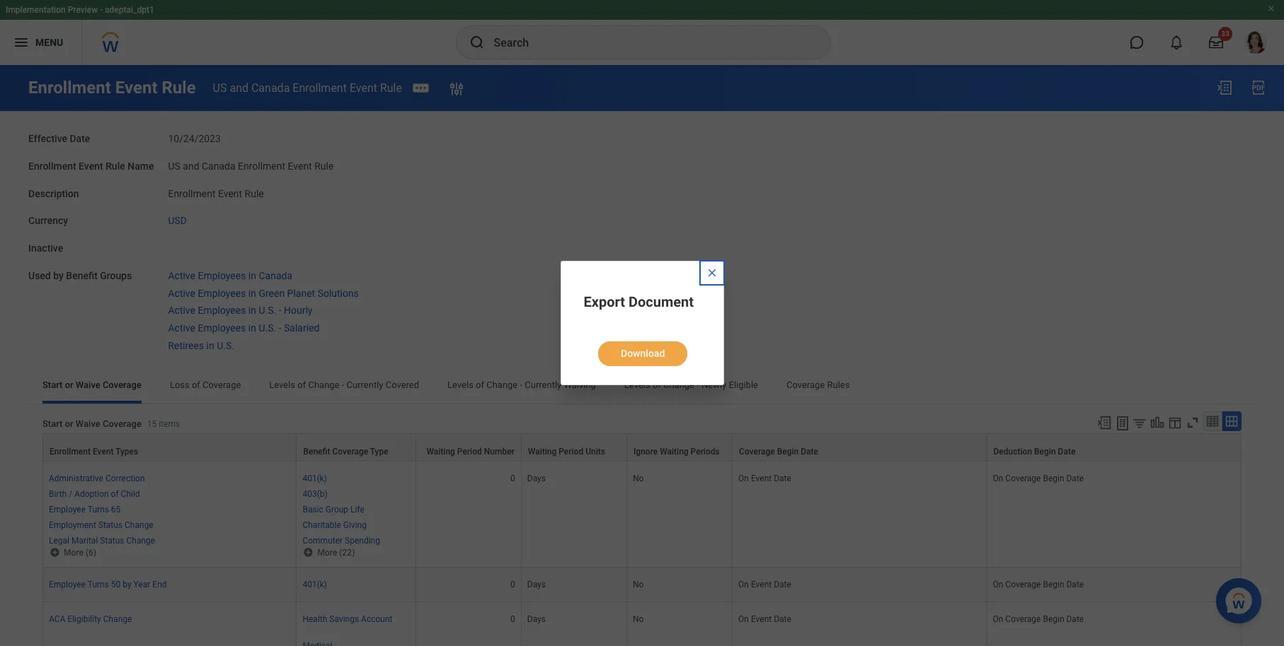 Task type: vqa. For each thing, say whether or not it's contained in the screenshot.


Task type: describe. For each thing, give the bounding box(es) containing it.
levels for levels of change - currently waiving
[[447, 380, 473, 390]]

select to filter grid data image
[[1132, 416, 1147, 431]]

account
[[361, 615, 392, 625]]

2 0 from the top
[[510, 580, 515, 590]]

year
[[134, 580, 150, 590]]

us and canada enrollment event rule link
[[213, 81, 402, 94]]

period for number
[[457, 447, 482, 457]]

on event date element for health savings account
[[738, 612, 791, 625]]

waiting period number button
[[416, 434, 521, 461]]

- left newly
[[697, 380, 699, 390]]

green
[[259, 288, 285, 299]]

rule inside description element
[[245, 188, 264, 199]]

active employees in green planet solutions link
[[168, 285, 359, 299]]

- left salaried
[[279, 323, 281, 334]]

items selected list containing active employees in canada
[[168, 267, 381, 353]]

download
[[620, 348, 665, 360]]

inactive
[[28, 243, 63, 254]]

- inside banner
[[100, 5, 103, 15]]

basic
[[303, 505, 323, 515]]

hourly
[[284, 305, 312, 317]]

implementation preview -   adeptai_dpt1 banner
[[0, 0, 1284, 65]]

active employees in u.s. - salaried link
[[168, 320, 319, 334]]

charitable giving link
[[303, 518, 367, 531]]

active employees in canada
[[168, 270, 292, 282]]

0 vertical spatial enrollment event rule
[[28, 78, 196, 98]]

days for health savings account
[[527, 615, 546, 625]]

change selection image
[[448, 81, 465, 98]]

in right retirees
[[206, 340, 214, 352]]

row containing aca eligibility change
[[42, 603, 1242, 647]]

1 401(k) from the top
[[303, 474, 327, 484]]

employees for active employees in u.s. - salaried
[[198, 323, 246, 334]]

birth
[[49, 490, 67, 499]]

of left child
[[111, 490, 119, 499]]

on event date for health savings account
[[738, 615, 791, 625]]

waiting period units button
[[522, 434, 626, 461]]

start for start or waive coverage 15 items
[[42, 419, 63, 430]]

- left hourly on the left top of the page
[[279, 305, 281, 317]]

close image
[[706, 268, 717, 279]]

used
[[28, 270, 51, 282]]

implementation preview -   adeptai_dpt1
[[6, 5, 154, 15]]

effective date element
[[168, 125, 221, 146]]

birth / adoption of child
[[49, 490, 140, 499]]

benefit coverage type
[[303, 447, 388, 457]]

usd link
[[168, 213, 187, 227]]

1 401(k) link from the top
[[303, 471, 327, 484]]

levels of change - newly eligible
[[624, 380, 758, 390]]

403(b) link
[[303, 487, 327, 499]]

start for start or waive coverage
[[42, 380, 63, 390]]

on event date element for 401(k)
[[738, 471, 791, 484]]

employee turns 50 by year end
[[49, 580, 167, 590]]

employee for employee turns 65
[[49, 505, 86, 515]]

start or waive coverage
[[42, 380, 141, 390]]

employees for active employees in canada
[[198, 270, 246, 282]]

health savings account link
[[303, 612, 392, 625]]

currently for covered
[[347, 380, 383, 390]]

begin for second on coverage begin date element from the bottom
[[1043, 580, 1064, 590]]

employee for employee turns 50 by year end
[[49, 580, 86, 590]]

active employees in green planet solutions
[[168, 288, 359, 299]]

1 vertical spatial enrollment event rule
[[168, 188, 264, 199]]

on coverage begin date element for health savings account
[[993, 612, 1084, 625]]

15
[[147, 420, 157, 430]]

newly
[[702, 380, 726, 390]]

active employees in canada link
[[168, 267, 292, 282]]

0 vertical spatial benefit
[[66, 270, 98, 282]]

row containing employee turns 50 by year end
[[42, 568, 1242, 603]]

items selected list containing administrative correction
[[49, 471, 178, 547]]

or for start or waive coverage
[[65, 380, 73, 390]]

levels of change - currently covered
[[269, 380, 419, 390]]

deduction begin date
[[993, 447, 1075, 457]]

employees for active employees in green planet solutions
[[198, 288, 246, 299]]

aca eligibility change
[[49, 615, 132, 625]]

solutions
[[318, 288, 359, 299]]

expand/collapse chart image
[[1150, 415, 1165, 431]]

currency
[[28, 215, 68, 227]]

no for health savings account
[[633, 615, 644, 625]]

life
[[350, 505, 364, 515]]

end
[[152, 580, 167, 590]]

commuter spending link
[[303, 534, 380, 546]]

1 vertical spatial by
[[123, 580, 131, 590]]

spending
[[345, 536, 380, 546]]

in for salaried
[[248, 323, 256, 334]]

administrative
[[49, 474, 103, 484]]

legal marital status change
[[49, 536, 155, 546]]

/
[[69, 490, 72, 499]]

commuter
[[303, 536, 343, 546]]

correction
[[105, 474, 145, 484]]

loss
[[170, 380, 190, 390]]

charitable giving
[[303, 521, 367, 531]]

employee turns 50 by year end link
[[49, 577, 167, 590]]

2 on coverage begin date element from the top
[[993, 577, 1084, 590]]

retirees in u.s. link
[[168, 337, 234, 352]]

us for enrollment event rule name element
[[168, 161, 180, 172]]

click to view/edit grid preferences image
[[1167, 415, 1183, 431]]

toolbar inside enrollment event rule main content
[[1090, 412, 1242, 434]]

on coverage begin date element for 401(k)
[[993, 471, 1084, 484]]

50
[[111, 580, 121, 590]]

type
[[370, 447, 388, 457]]

begin for on coverage begin date element associated with health savings account
[[1043, 615, 1064, 625]]

basic group life
[[303, 505, 364, 515]]

group
[[325, 505, 348, 515]]

of for levels of change - currently waiving
[[476, 380, 484, 390]]

on event date for 401(k)
[[738, 474, 791, 484]]

levels of change - currently waiving
[[447, 380, 596, 390]]

change down employment status change
[[126, 536, 155, 546]]

savings
[[329, 615, 359, 625]]

ignore waiting periods button
[[627, 434, 732, 461]]

export document
[[584, 294, 694, 311]]

waiving
[[564, 380, 596, 390]]

active for active employees in green planet solutions
[[168, 288, 195, 299]]

of for loss of coverage
[[192, 380, 200, 390]]

eligible
[[729, 380, 758, 390]]

expand table image
[[1225, 414, 1239, 429]]

giving
[[343, 521, 367, 531]]

row containing enrollment event types
[[42, 434, 1242, 462]]

effective date
[[28, 133, 90, 144]]

retirees
[[168, 340, 204, 352]]

close environment banner image
[[1267, 4, 1276, 13]]

enrollment event rule name element
[[168, 152, 334, 173]]

groups
[[100, 270, 132, 282]]

deduction
[[993, 447, 1032, 457]]

403(b)
[[303, 490, 327, 499]]

change for aca eligibility change
[[103, 615, 132, 625]]

child
[[121, 490, 140, 499]]

enrollment inside enrollment event types popup button
[[50, 447, 91, 457]]

types
[[116, 447, 138, 457]]

active employees in u.s. - salaried
[[168, 323, 319, 334]]

enrollment inside description element
[[168, 188, 216, 199]]

change for employment status change
[[125, 521, 153, 531]]

on coverage begin date for 401(k)
[[993, 474, 1084, 484]]

export
[[584, 294, 625, 311]]

ignore waiting periods
[[633, 447, 720, 457]]

units
[[585, 447, 605, 457]]

adoption
[[74, 490, 109, 499]]

export to excel image
[[1216, 79, 1233, 96]]

event inside popup button
[[93, 447, 114, 457]]

waiting for waiting period number
[[426, 447, 455, 457]]



Task type: locate. For each thing, give the bounding box(es) containing it.
u.s. for salaried
[[259, 323, 276, 334]]

active employees in u.s. - hourly
[[168, 305, 312, 317]]

1 horizontal spatial currently
[[525, 380, 561, 390]]

by right the '50'
[[123, 580, 131, 590]]

canada inside enrollment event rule name element
[[202, 161, 235, 172]]

description
[[28, 188, 79, 199]]

start up start or waive coverage 15 items
[[42, 380, 63, 390]]

adeptai_dpt1
[[105, 5, 154, 15]]

0 vertical spatial u.s.
[[259, 305, 276, 317]]

2 or from the top
[[65, 419, 73, 430]]

1 0 from the top
[[510, 474, 515, 484]]

-
[[100, 5, 103, 15], [279, 305, 281, 317], [279, 323, 281, 334], [342, 380, 344, 390], [520, 380, 522, 390], [697, 380, 699, 390]]

coverage rules
[[786, 380, 850, 390]]

2 days from the top
[[527, 580, 546, 590]]

401(k) link up 403(b) link
[[303, 471, 327, 484]]

1 horizontal spatial us
[[213, 81, 227, 94]]

days for 401(k)
[[527, 474, 546, 484]]

coverage begin date button
[[733, 434, 986, 461]]

1 row from the top
[[42, 434, 1242, 462]]

items selected list containing health savings account
[[303, 612, 410, 647]]

0 vertical spatial and
[[230, 81, 248, 94]]

1 vertical spatial start
[[42, 419, 63, 430]]

benefit inside popup button
[[303, 447, 330, 457]]

2 start from the top
[[42, 419, 63, 430]]

begin
[[777, 447, 799, 457], [1034, 447, 1056, 457], [1043, 474, 1064, 484], [1043, 580, 1064, 590], [1043, 615, 1064, 625]]

employment
[[49, 521, 96, 531]]

profile logan mcneil element
[[1236, 27, 1276, 58]]

0 vertical spatial on event date element
[[738, 471, 791, 484]]

1 vertical spatial on coverage begin date element
[[993, 577, 1084, 590]]

2 401(k) link from the top
[[303, 577, 327, 590]]

change right eligibility
[[103, 615, 132, 625]]

levels right covered
[[447, 380, 473, 390]]

turns left the '50'
[[88, 580, 109, 590]]

1 vertical spatial on coverage begin date
[[993, 580, 1084, 590]]

by
[[53, 270, 64, 282], [123, 580, 131, 590]]

u.s. down active employees in u.s. - hourly
[[259, 323, 276, 334]]

1 employee from the top
[[49, 505, 86, 515]]

3 levels from the left
[[624, 380, 650, 390]]

3 on coverage begin date from the top
[[993, 615, 1084, 625]]

1 vertical spatial days element
[[527, 577, 546, 590]]

or
[[65, 380, 73, 390], [65, 419, 73, 430]]

employees up active employees in u.s. - hourly link
[[198, 270, 246, 282]]

0 horizontal spatial and
[[183, 161, 199, 172]]

birth / adoption of child link
[[49, 487, 140, 499]]

3 on coverage begin date element from the top
[[993, 612, 1084, 625]]

ignore
[[633, 447, 658, 457]]

65
[[111, 505, 121, 515]]

change left newly
[[663, 380, 694, 390]]

0 vertical spatial waive
[[76, 380, 100, 390]]

2 employee from the top
[[49, 580, 86, 590]]

0 vertical spatial status
[[98, 521, 123, 531]]

4 active from the top
[[168, 323, 195, 334]]

3 days element from the top
[[527, 612, 546, 625]]

active for active employees in u.s. - hourly
[[168, 305, 195, 317]]

benefit coverage type button
[[297, 434, 415, 461]]

enrollment inside enrollment event rule name element
[[238, 161, 285, 172]]

us for us and canada enrollment event rule link
[[213, 81, 227, 94]]

us right name
[[168, 161, 180, 172]]

0 vertical spatial 0
[[510, 474, 515, 484]]

2 vertical spatial on event date element
[[738, 612, 791, 625]]

benefit left groups
[[66, 270, 98, 282]]

and for us and canada enrollment event rule link
[[230, 81, 248, 94]]

1 vertical spatial canada
[[202, 161, 235, 172]]

1 or from the top
[[65, 380, 73, 390]]

us and canada enrollment event rule
[[213, 81, 402, 94], [168, 161, 334, 172]]

export to worksheets image
[[1114, 415, 1131, 432]]

canada inside items selected list
[[259, 270, 292, 282]]

3 no from the top
[[633, 615, 644, 625]]

row
[[42, 434, 1242, 462], [42, 462, 1242, 568], [42, 568, 1242, 603], [42, 603, 1242, 647]]

employees up 'active employees in u.s. - salaried' link on the left
[[198, 305, 246, 317]]

search image
[[468, 34, 485, 51]]

in for hourly
[[248, 305, 256, 317]]

2 horizontal spatial levels
[[624, 380, 650, 390]]

us and canada enrollment event rule for us and canada enrollment event rule link
[[213, 81, 402, 94]]

2 vertical spatial days element
[[527, 612, 546, 625]]

3 on event date from the top
[[738, 615, 791, 625]]

1 vertical spatial us
[[168, 161, 180, 172]]

rules
[[827, 380, 850, 390]]

0 vertical spatial canada
[[251, 81, 290, 94]]

0 horizontal spatial currently
[[347, 380, 383, 390]]

active
[[168, 270, 195, 282], [168, 288, 195, 299], [168, 305, 195, 317], [168, 323, 195, 334]]

employees for active employees in u.s. - hourly
[[198, 305, 246, 317]]

or up start or waive coverage 15 items
[[65, 380, 73, 390]]

0 vertical spatial or
[[65, 380, 73, 390]]

turns for 65
[[88, 505, 109, 515]]

waiting period number
[[426, 447, 514, 457]]

on
[[738, 474, 749, 484], [993, 474, 1003, 484], [738, 580, 749, 590], [993, 580, 1003, 590], [738, 615, 749, 625], [993, 615, 1003, 625]]

waiting left number
[[426, 447, 455, 457]]

employees down active employees in u.s. - hourly
[[198, 323, 246, 334]]

status
[[98, 521, 123, 531], [100, 536, 124, 546]]

0 vertical spatial on coverage begin date element
[[993, 471, 1084, 484]]

employee turns 65
[[49, 505, 121, 515]]

2 on event date from the top
[[738, 580, 791, 590]]

in up active employees in green planet solutions link
[[248, 270, 256, 282]]

1 vertical spatial 401(k) link
[[303, 577, 327, 590]]

or for start or waive coverage 15 items
[[65, 419, 73, 430]]

1 horizontal spatial by
[[123, 580, 131, 590]]

us up the effective date 'element'
[[213, 81, 227, 94]]

1 vertical spatial days
[[527, 580, 546, 590]]

period for units
[[559, 447, 583, 457]]

tab list containing start or waive coverage
[[28, 370, 1256, 404]]

- right preview
[[100, 5, 103, 15]]

enrollment event rule main content
[[0, 65, 1284, 647]]

2 levels from the left
[[447, 380, 473, 390]]

2 vertical spatial u.s.
[[217, 340, 234, 352]]

2 vertical spatial canada
[[259, 270, 292, 282]]

waive up enrollment event types
[[76, 419, 100, 430]]

change inside 'link'
[[103, 615, 132, 625]]

of right loss
[[192, 380, 200, 390]]

- left covered
[[342, 380, 344, 390]]

change down child
[[125, 521, 153, 531]]

of up waiting period number popup button
[[476, 380, 484, 390]]

0 vertical spatial us and canada enrollment event rule
[[213, 81, 402, 94]]

0 vertical spatial turns
[[88, 505, 109, 515]]

turns up 'employment status change' link
[[88, 505, 109, 515]]

0 vertical spatial 401(k)
[[303, 474, 327, 484]]

1 horizontal spatial benefit
[[303, 447, 330, 457]]

health
[[303, 615, 327, 625]]

by right used
[[53, 270, 64, 282]]

1 vertical spatial u.s.
[[259, 323, 276, 334]]

canada for us and canada enrollment event rule link
[[251, 81, 290, 94]]

1 vertical spatial and
[[183, 161, 199, 172]]

fullscreen image
[[1185, 415, 1200, 431]]

levels for levels of change - currently covered
[[269, 380, 295, 390]]

2 turns from the top
[[88, 580, 109, 590]]

2 vertical spatial on coverage begin date
[[993, 615, 1084, 625]]

1 start from the top
[[42, 380, 63, 390]]

of for levels of change - newly eligible
[[653, 380, 661, 390]]

10/24/2023
[[168, 133, 221, 144]]

1 horizontal spatial and
[[230, 81, 248, 94]]

aca
[[49, 615, 65, 625]]

waiting
[[426, 447, 455, 457], [528, 447, 557, 457], [660, 447, 688, 457]]

canada
[[251, 81, 290, 94], [202, 161, 235, 172], [259, 270, 292, 282]]

1 period from the left
[[457, 447, 482, 457]]

change for levels of change - currently waiving
[[486, 380, 518, 390]]

days element
[[527, 471, 546, 484], [527, 577, 546, 590], [527, 612, 546, 625]]

aca eligibility change link
[[49, 612, 132, 625]]

and inside enrollment event rule name element
[[183, 161, 199, 172]]

items selected list containing 401(k)
[[303, 471, 403, 547]]

waiting right ignore
[[660, 447, 688, 457]]

0 vertical spatial 401(k) link
[[303, 471, 327, 484]]

items
[[159, 420, 180, 430]]

0 horizontal spatial waiting
[[426, 447, 455, 457]]

3 on event date element from the top
[[738, 612, 791, 625]]

employee
[[49, 505, 86, 515], [49, 580, 86, 590]]

active for active employees in canada
[[168, 270, 195, 282]]

2 days element from the top
[[527, 577, 546, 590]]

planet
[[287, 288, 315, 299]]

2 period from the left
[[559, 447, 583, 457]]

period left number
[[457, 447, 482, 457]]

of down salaried
[[298, 380, 306, 390]]

1 days from the top
[[527, 474, 546, 484]]

1 vertical spatial us and canada enrollment event rule
[[168, 161, 334, 172]]

1 currently from the left
[[347, 380, 383, 390]]

2 on event date element from the top
[[738, 577, 791, 590]]

0 vertical spatial us
[[213, 81, 227, 94]]

in down active employees in u.s. - hourly
[[248, 323, 256, 334]]

loss of coverage
[[170, 380, 241, 390]]

2 waiting from the left
[[528, 447, 557, 457]]

1 no from the top
[[633, 474, 644, 484]]

on coverage begin date for health savings account
[[993, 615, 1084, 625]]

2 vertical spatial 0
[[510, 615, 515, 625]]

tab list
[[28, 370, 1256, 404]]

waiting for waiting period units
[[528, 447, 557, 457]]

legal marital status change link
[[49, 534, 155, 546]]

marital
[[71, 536, 98, 546]]

1 levels from the left
[[269, 380, 295, 390]]

coverage
[[103, 380, 141, 390], [202, 380, 241, 390], [786, 380, 825, 390], [103, 419, 141, 430], [332, 447, 368, 457], [739, 447, 775, 457], [1005, 474, 1041, 484], [1005, 580, 1041, 590], [1005, 615, 1041, 625]]

currently left the waiving
[[525, 380, 561, 390]]

implementation
[[6, 5, 66, 15]]

no for 401(k)
[[633, 474, 644, 484]]

1 horizontal spatial waiting
[[528, 447, 557, 457]]

2 currently from the left
[[525, 380, 561, 390]]

3 employees from the top
[[198, 305, 246, 317]]

usd
[[168, 215, 187, 227]]

401(k) link up health
[[303, 577, 327, 590]]

u.s. for hourly
[[259, 305, 276, 317]]

2 vertical spatial days
[[527, 615, 546, 625]]

items selected list
[[168, 267, 381, 353], [49, 471, 178, 547], [303, 471, 403, 547], [303, 612, 410, 647]]

commuter spending
[[303, 536, 380, 546]]

or up enrollment event types
[[65, 419, 73, 430]]

employment status change
[[49, 521, 153, 531]]

period inside popup button
[[559, 447, 583, 457]]

levels down download button at the bottom of the page
[[624, 380, 650, 390]]

401(k)
[[303, 474, 327, 484], [303, 580, 327, 590]]

employees down active employees in canada
[[198, 288, 246, 299]]

change down salaried
[[308, 380, 339, 390]]

on event date element
[[738, 471, 791, 484], [738, 577, 791, 590], [738, 612, 791, 625]]

turns for 50
[[88, 580, 109, 590]]

on coverage begin date element
[[993, 471, 1084, 484], [993, 577, 1084, 590], [993, 612, 1084, 625]]

2 row from the top
[[42, 462, 1242, 568]]

2 horizontal spatial waiting
[[660, 447, 688, 457]]

change for levels of change - currently covered
[[308, 380, 339, 390]]

1 vertical spatial no
[[633, 580, 644, 590]]

1 vertical spatial or
[[65, 419, 73, 430]]

0 for 401(k)
[[510, 474, 515, 484]]

1 turns from the top
[[88, 505, 109, 515]]

1 vertical spatial employee
[[49, 580, 86, 590]]

table image
[[1205, 414, 1220, 429]]

employee inside items selected list
[[49, 505, 86, 515]]

0 vertical spatial days element
[[527, 471, 546, 484]]

2 on coverage begin date from the top
[[993, 580, 1084, 590]]

legal
[[49, 536, 69, 546]]

0 horizontal spatial us
[[168, 161, 180, 172]]

row containing administrative correction
[[42, 462, 1242, 568]]

waiting inside ignore waiting periods popup button
[[660, 447, 688, 457]]

401(k) link
[[303, 471, 327, 484], [303, 577, 327, 590]]

effective
[[28, 133, 67, 144]]

health savings account
[[303, 615, 392, 625]]

1 vertical spatial 401(k)
[[303, 580, 327, 590]]

days element for health savings account
[[527, 612, 546, 625]]

levels for levels of change - newly eligible
[[624, 380, 650, 390]]

0 vertical spatial on event date
[[738, 474, 791, 484]]

tab list inside enrollment event rule main content
[[28, 370, 1256, 404]]

export to excel image
[[1096, 415, 1112, 431]]

1 employees from the top
[[198, 270, 246, 282]]

3 active from the top
[[168, 305, 195, 317]]

retirees in u.s.
[[168, 340, 234, 352]]

2 employees from the top
[[198, 288, 246, 299]]

of down download button at the bottom of the page
[[653, 380, 661, 390]]

0 vertical spatial days
[[527, 474, 546, 484]]

export document dialog
[[560, 261, 724, 386]]

active for active employees in u.s. - salaried
[[168, 323, 195, 334]]

2 401(k) from the top
[[303, 580, 327, 590]]

canada for enrollment event rule name element
[[202, 161, 235, 172]]

3 row from the top
[[42, 568, 1242, 603]]

1 horizontal spatial period
[[559, 447, 583, 457]]

1 on coverage begin date element from the top
[[993, 471, 1084, 484]]

charitable
[[303, 521, 341, 531]]

1 vertical spatial status
[[100, 536, 124, 546]]

2 vertical spatial no
[[633, 615, 644, 625]]

days element for 401(k)
[[527, 471, 546, 484]]

3 days from the top
[[527, 615, 546, 625]]

and for enrollment event rule name element
[[183, 161, 199, 172]]

401(k) up health
[[303, 580, 327, 590]]

us and canada enrollment event rule for enrollment event rule name element
[[168, 161, 334, 172]]

toolbar
[[1090, 412, 1242, 434]]

eligibility
[[67, 615, 101, 625]]

0 vertical spatial on coverage begin date
[[993, 474, 1084, 484]]

waiting period units
[[528, 447, 605, 457]]

3 waiting from the left
[[660, 447, 688, 457]]

event inside description element
[[218, 188, 242, 199]]

1 on event date from the top
[[738, 474, 791, 484]]

0 vertical spatial no
[[633, 474, 644, 484]]

enrollment event rule name
[[28, 161, 154, 172]]

status down employment status change
[[100, 536, 124, 546]]

1 waive from the top
[[76, 380, 100, 390]]

change up number
[[486, 380, 518, 390]]

period left units
[[559, 447, 583, 457]]

4 employees from the top
[[198, 323, 246, 334]]

employee down /
[[49, 505, 86, 515]]

in for solutions
[[248, 288, 256, 299]]

1 vertical spatial benefit
[[303, 447, 330, 457]]

used by benefit groups
[[28, 270, 132, 282]]

name
[[128, 161, 154, 172]]

notifications large image
[[1169, 35, 1184, 50]]

4 row from the top
[[42, 603, 1242, 647]]

1 vertical spatial on event date
[[738, 580, 791, 590]]

u.s. down active employees in green planet solutions
[[259, 305, 276, 317]]

description element
[[168, 179, 264, 200]]

document
[[629, 294, 694, 311]]

1 days element from the top
[[527, 471, 546, 484]]

2 no from the top
[[633, 580, 644, 590]]

waive up start or waive coverage 15 items
[[76, 380, 100, 390]]

begin for on coverage begin date element related to 401(k)
[[1043, 474, 1064, 484]]

waiting inside waiting period number popup button
[[426, 447, 455, 457]]

0 horizontal spatial period
[[457, 447, 482, 457]]

in left green
[[248, 288, 256, 299]]

u.s. down active employees in u.s. - salaried
[[217, 340, 234, 352]]

2 vertical spatial on event date
[[738, 615, 791, 625]]

us
[[213, 81, 227, 94], [168, 161, 180, 172]]

employment status change link
[[49, 518, 153, 531]]

currently left covered
[[347, 380, 383, 390]]

1 on coverage begin date from the top
[[993, 474, 1084, 484]]

2 vertical spatial on coverage begin date element
[[993, 612, 1084, 625]]

period inside popup button
[[457, 447, 482, 457]]

deduction begin date button
[[987, 434, 1241, 461]]

waiting inside waiting period units popup button
[[528, 447, 557, 457]]

1 horizontal spatial levels
[[447, 380, 473, 390]]

waive for start or waive coverage 15 items
[[76, 419, 100, 430]]

1 vertical spatial turns
[[88, 580, 109, 590]]

covered
[[386, 380, 419, 390]]

401(k) up 403(b) link
[[303, 474, 327, 484]]

0 horizontal spatial by
[[53, 270, 64, 282]]

2 active from the top
[[168, 288, 195, 299]]

1 vertical spatial waive
[[76, 419, 100, 430]]

levels down salaried
[[269, 380, 295, 390]]

currently
[[347, 380, 383, 390], [525, 380, 561, 390]]

0 vertical spatial by
[[53, 270, 64, 282]]

number
[[484, 447, 514, 457]]

0 horizontal spatial levels
[[269, 380, 295, 390]]

of for levels of change - currently covered
[[298, 380, 306, 390]]

employee up aca
[[49, 580, 86, 590]]

coverage begin date
[[739, 447, 818, 457]]

change for levels of change - newly eligible
[[663, 380, 694, 390]]

- left the waiving
[[520, 380, 522, 390]]

0 vertical spatial employee
[[49, 505, 86, 515]]

currently for waiving
[[525, 380, 561, 390]]

download region
[[584, 331, 701, 368]]

2 waive from the top
[[76, 419, 100, 430]]

status up legal marital status change link
[[98, 521, 123, 531]]

0 vertical spatial start
[[42, 380, 63, 390]]

0 for health savings account
[[510, 615, 515, 625]]

3 0 from the top
[[510, 615, 515, 625]]

in up 'active employees in u.s. - salaried' link on the left
[[248, 305, 256, 317]]

0 horizontal spatial benefit
[[66, 270, 98, 282]]

benefit up 403(b) link
[[303, 447, 330, 457]]

1 vertical spatial 0
[[510, 580, 515, 590]]

1 vertical spatial on event date element
[[738, 577, 791, 590]]

preview
[[68, 5, 98, 15]]

active employees in u.s. - hourly link
[[168, 302, 312, 317]]

us inside enrollment event rule name element
[[168, 161, 180, 172]]

administrative correction
[[49, 474, 145, 484]]

no
[[633, 474, 644, 484], [633, 580, 644, 590], [633, 615, 644, 625]]

waive for start or waive coverage
[[76, 380, 100, 390]]

start up enrollment event types
[[42, 419, 63, 430]]

enrollment event types button
[[43, 434, 296, 461]]

1 on event date element from the top
[[738, 471, 791, 484]]

1 active from the top
[[168, 270, 195, 282]]

inbox large image
[[1209, 35, 1223, 50]]

view printable version (pdf) image
[[1250, 79, 1267, 96]]

1 waiting from the left
[[426, 447, 455, 457]]

waiting right number
[[528, 447, 557, 457]]



